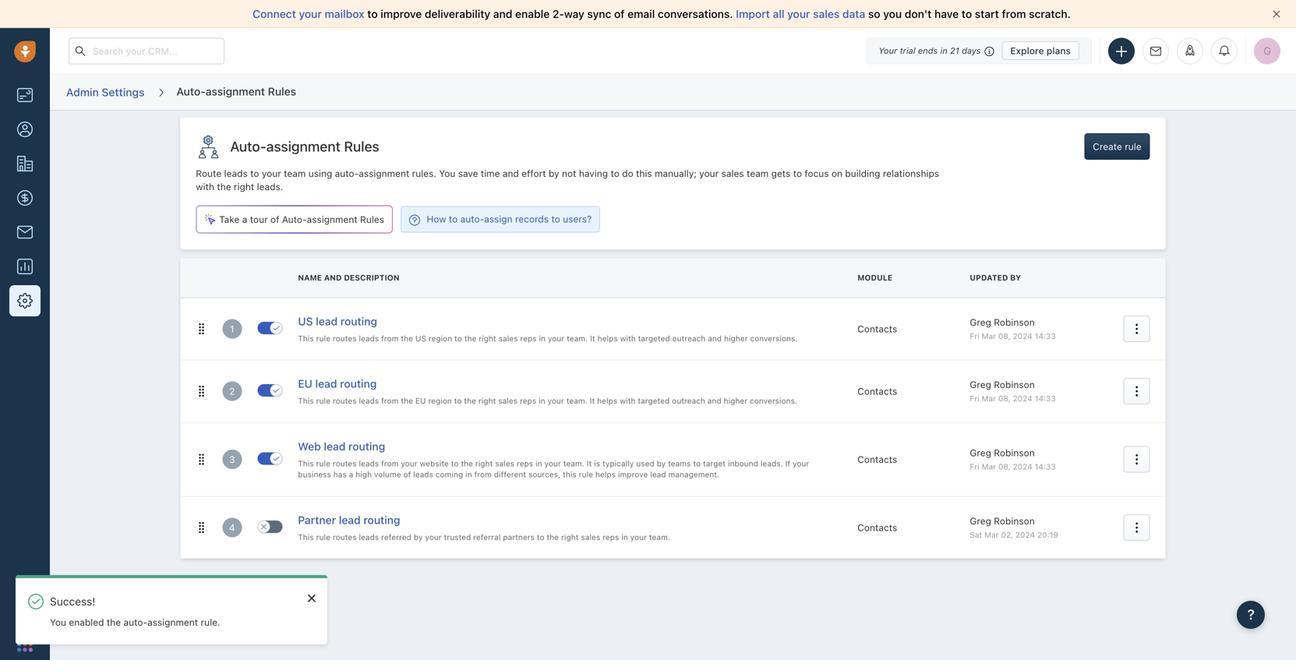 Task type: vqa. For each thing, say whether or not it's contained in the screenshot.


Task type: describe. For each thing, give the bounding box(es) containing it.
from for eu lead routing
[[381, 397, 399, 406]]

14:33 for us lead routing
[[1035, 332, 1057, 341]]

tick image for us
[[273, 325, 279, 331]]

lead for us lead routing
[[316, 315, 338, 328]]

phone element
[[9, 593, 41, 625]]

records
[[515, 214, 549, 225]]

tick image for eu
[[273, 388, 279, 394]]

leads. inside route leads to your team using auto-assignment rules. you save time and effort by not having to do this manually; your sales team gets to focus on building relationships with the right leads.
[[257, 181, 283, 192]]

so
[[869, 7, 881, 20]]

14:33 for eu lead routing
[[1035, 394, 1057, 403]]

outreach for eu lead routing
[[672, 397, 706, 406]]

high
[[356, 470, 372, 479]]

us lead routing this rule routes leads from the us region to the right sales reps in your team.  it helps with targeted outreach and higher conversions.
[[298, 315, 798, 343]]

this for eu
[[298, 397, 314, 406]]

routing for us lead routing
[[341, 315, 377, 328]]

web lead routing link
[[298, 439, 385, 457]]

robinson for eu lead routing
[[994, 379, 1035, 390]]

you
[[884, 7, 902, 20]]

this for partner
[[298, 533, 314, 542]]

create
[[1094, 141, 1123, 152]]

rule for web lead routing
[[316, 459, 331, 468]]

leads for partner lead routing
[[359, 533, 379, 542]]

enabled
[[53, 617, 88, 628]]

in right coming
[[466, 470, 472, 479]]

0 horizontal spatial you
[[34, 617, 51, 628]]

region for eu lead routing
[[428, 397, 452, 406]]

right inside web lead routing this rule routes leads from your website to the right sales reps in your team. it is typically used by teams to target inbound leads. if your business has a high volume of leads coming in from different sources, this rule helps improve lead management.
[[476, 459, 493, 468]]

your left trusted
[[425, 533, 442, 542]]

route
[[196, 168, 222, 179]]

rules inside button
[[360, 214, 385, 225]]

0 vertical spatial of
[[615, 7, 625, 20]]

08, for web lead routing
[[999, 463, 1011, 471]]

2024 for web lead routing
[[1013, 463, 1033, 471]]

create rule
[[1094, 141, 1142, 152]]

move image for web lead routing
[[196, 454, 207, 465]]

rule.
[[185, 617, 205, 628]]

rule for us lead routing
[[316, 334, 331, 343]]

sales inside partner lead routing this rule routes leads referred by your trusted referral partners to the right sales reps in your team.
[[581, 533, 601, 542]]

contacts for us lead routing
[[858, 324, 898, 334]]

sales inside route leads to your team using auto-assignment rules. you save time and effort by not having to do this manually; your sales team gets to focus on building relationships with the right leads.
[[722, 168, 745, 179]]

inbound
[[728, 459, 759, 468]]

in inside us lead routing this rule routes leads from the us region to the right sales reps in your team.  it helps with targeted outreach and higher conversions.
[[539, 334, 546, 343]]

routing for partner lead routing
[[364, 514, 400, 527]]

ends
[[919, 46, 938, 56]]

this inside route leads to your team using auto-assignment rules. you save time and effort by not having to do this manually; your sales team gets to focus on building relationships with the right leads.
[[636, 168, 652, 179]]

close image
[[1273, 10, 1281, 18]]

import all your sales data link
[[736, 7, 869, 20]]

the inside route leads to your team using auto-assignment rules. you save time and effort by not having to do this manually; your sales team gets to focus on building relationships with the right leads.
[[217, 181, 231, 192]]

all
[[773, 7, 785, 20]]

assign
[[484, 214, 513, 225]]

leads down the website
[[413, 470, 434, 479]]

management.
[[669, 470, 720, 479]]

target
[[703, 459, 726, 468]]

and inside route leads to your team using auto-assignment rules. you save time and effort by not having to do this manually; your sales team gets to focus on building relationships with the right leads.
[[503, 168, 519, 179]]

the inside web lead routing this rule routes leads from your website to the right sales reps in your team. it is typically used by teams to target inbound leads. if your business has a high volume of leads coming in from different sources, this rule helps improve lead management.
[[461, 459, 473, 468]]

eu lead routing this rule routes leads from the eu region to the right sales reps in your team. it helps with targeted outreach and higher conversions.
[[298, 377, 798, 406]]

greg robinson fri mar 08, 2024 14:33 for web lead routing
[[970, 448, 1057, 471]]

reps inside web lead routing this rule routes leads from your website to the right sales reps in your team. it is typically used by teams to target inbound leads. if your business has a high volume of leads coming in from different sources, this rule helps improve lead management.
[[517, 459, 534, 468]]

name
[[298, 273, 322, 282]]

greg robinson fri mar 08, 2024 14:33 for eu lead routing
[[970, 379, 1057, 403]]

from for web lead routing
[[381, 459, 399, 468]]

admin settings link
[[66, 80, 145, 105]]

do
[[622, 168, 634, 179]]

your left mailbox on the top
[[299, 7, 322, 20]]

by inside route leads to your team using auto-assignment rules. you save time and effort by not having to do this manually; your sales team gets to focus on building relationships with the right leads.
[[549, 168, 560, 179]]

the inside partner lead routing this rule routes leads referred by your trusted referral partners to the right sales reps in your team.
[[547, 533, 559, 542]]

take a tour of auto-assignment rules link
[[196, 206, 393, 233]]

trial
[[900, 46, 916, 56]]

your inside eu lead routing this rule routes leads from the eu region to the right sales reps in your team. it helps with targeted outreach and higher conversions.
[[548, 397, 564, 406]]

2-
[[553, 7, 564, 20]]

save
[[458, 168, 478, 179]]

not
[[562, 168, 577, 179]]

explore plans
[[1011, 45, 1071, 56]]

02,
[[1002, 531, 1014, 540]]

your
[[879, 46, 898, 56]]

targeted for us lead routing
[[638, 334, 670, 343]]

sales inside eu lead routing this rule routes leads from the eu region to the right sales reps in your team. it helps with targeted outreach and higher conversions.
[[499, 397, 518, 406]]

leads for eu lead routing
[[359, 397, 379, 406]]

routes for us
[[333, 334, 357, 343]]

explore plans link
[[1002, 41, 1080, 60]]

greg robinson fri mar 08, 2024 14:33 for us lead routing
[[970, 317, 1057, 341]]

connect your mailbox link
[[253, 7, 368, 20]]

by right "updated"
[[1011, 273, 1022, 282]]

conversions. for eu lead routing
[[750, 397, 798, 406]]

1
[[230, 324, 234, 334]]

is
[[594, 459, 601, 468]]

it for eu lead routing
[[590, 397, 595, 406]]

using
[[309, 168, 332, 179]]

effort
[[522, 168, 546, 179]]

0 horizontal spatial auto-
[[177, 85, 206, 98]]

a inside web lead routing this rule routes leads from your website to the right sales reps in your team. it is typically used by teams to target inbound leads. if your business has a high volume of leads coming in from different sources, this rule helps improve lead management.
[[349, 470, 354, 479]]

1 vertical spatial auto-
[[230, 138, 267, 155]]

greg for partner lead routing
[[970, 516, 992, 527]]

robinson for partner lead routing
[[994, 516, 1035, 527]]

sources,
[[529, 470, 561, 479]]

in inside partner lead routing this rule routes leads referred by your trusted referral partners to the right sales reps in your team.
[[622, 533, 628, 542]]

contacts for partner lead routing
[[858, 522, 898, 533]]

by inside partner lead routing this rule routes leads referred by your trusted referral partners to the right sales reps in your team.
[[414, 533, 423, 542]]

mailbox
[[325, 7, 365, 20]]

helps for eu lead routing
[[598, 397, 618, 406]]

building
[[846, 168, 881, 179]]

sat
[[970, 531, 983, 540]]

manually;
[[655, 168, 697, 179]]

0 vertical spatial eu
[[298, 377, 313, 390]]

typically
[[603, 459, 634, 468]]

1 vertical spatial rules
[[344, 138, 380, 155]]

start
[[975, 7, 1000, 20]]

time
[[481, 168, 500, 179]]

don't
[[905, 7, 932, 20]]

21
[[951, 46, 960, 56]]

focus
[[805, 168, 829, 179]]

team. inside eu lead routing this rule routes leads from the eu region to the right sales reps in your team. it helps with targeted outreach and higher conversions.
[[567, 397, 588, 406]]

enable
[[516, 7, 550, 20]]

explore
[[1011, 45, 1045, 56]]

partners
[[503, 533, 535, 542]]

freshworks switcher image
[[17, 637, 33, 652]]

by inside web lead routing this rule routes leads from your website to the right sales reps in your team. it is typically used by teams to target inbound leads. if your business has a high volume of leads coming in from different sources, this rule helps improve lead management.
[[657, 459, 666, 468]]

this for us
[[298, 334, 314, 343]]

fri for eu lead routing
[[970, 394, 980, 403]]

routes for eu
[[333, 397, 357, 406]]

0 horizontal spatial improve
[[381, 7, 422, 20]]

team. inside partner lead routing this rule routes leads referred by your trusted referral partners to the right sales reps in your team.
[[650, 533, 671, 542]]

partner lead routing link
[[298, 513, 400, 531]]

how
[[427, 214, 446, 225]]

you enabled the auto-assignment rule.
[[34, 617, 205, 628]]

it for us lead routing
[[590, 334, 596, 343]]

routing for eu lead routing
[[340, 377, 377, 390]]

rules.
[[412, 168, 437, 179]]

2
[[229, 386, 235, 397]]

outreach for us lead routing
[[673, 334, 706, 343]]

tick image
[[273, 456, 279, 462]]

module
[[858, 273, 893, 282]]

reps inside us lead routing this rule routes leads from the us region to the right sales reps in your team.  it helps with targeted outreach and higher conversions.
[[520, 334, 537, 343]]

your right if
[[793, 459, 810, 468]]

your up 'sources,' at bottom
[[545, 459, 561, 468]]

lead for partner lead routing
[[339, 514, 361, 527]]

gets
[[772, 168, 791, 179]]

right inside eu lead routing this rule routes leads from the eu region to the right sales reps in your team. it helps with targeted outreach and higher conversions.
[[479, 397, 496, 406]]

14:33 for web lead routing
[[1035, 463, 1057, 471]]

admin
[[66, 86, 99, 98]]

helps inside web lead routing this rule routes leads from your website to the right sales reps in your team. it is typically used by teams to target inbound leads. if your business has a high volume of leads coming in from different sources, this rule helps improve lead management.
[[596, 470, 616, 479]]

of inside web lead routing this rule routes leads from your website to the right sales reps in your team. it is typically used by teams to target inbound leads. if your business has a high volume of leads coming in from different sources, this rule helps improve lead management.
[[404, 470, 411, 479]]

your right manually;
[[700, 168, 719, 179]]

assignment inside take a tour of auto-assignment rules button
[[307, 214, 358, 225]]

this for web
[[298, 459, 314, 468]]

route leads to your team using auto-assignment rules. you save time and effort by not having to do this manually; your sales team gets to focus on building relationships with the right leads.
[[196, 168, 940, 192]]

updated
[[970, 273, 1009, 282]]

move image for partner lead routing
[[196, 522, 207, 533]]

tour
[[250, 214, 268, 225]]

if
[[786, 459, 791, 468]]

plans
[[1047, 45, 1071, 56]]

and inside eu lead routing this rule routes leads from the eu region to the right sales reps in your team. it helps with targeted outreach and higher conversions.
[[708, 397, 722, 406]]

updated by
[[970, 273, 1022, 282]]

20:19
[[1038, 531, 1059, 540]]

2024 for partner lead routing
[[1016, 531, 1036, 540]]

3
[[229, 454, 235, 465]]

Search your CRM... text field
[[69, 38, 225, 64]]

team. inside us lead routing this rule routes leads from the us region to the right sales reps in your team.  it helps with targeted outreach and higher conversions.
[[567, 334, 588, 343]]

mar for us lead routing
[[982, 332, 997, 341]]

take
[[219, 214, 240, 225]]

it inside web lead routing this rule routes leads from your website to the right sales reps in your team. it is typically used by teams to target inbound leads. if your business has a high volume of leads coming in from different sources, this rule helps improve lead management.
[[587, 459, 592, 468]]

web lead routing this rule routes leads from your website to the right sales reps in your team. it is typically used by teams to target inbound leads. if your business has a high volume of leads coming in from different sources, this rule helps improve lead management.
[[298, 440, 810, 479]]

conversions. for us lead routing
[[751, 334, 798, 343]]

have
[[935, 7, 959, 20]]

your trial ends in 21 days
[[879, 46, 981, 56]]

greg for eu lead routing
[[970, 379, 992, 390]]

08, for eu lead routing
[[999, 394, 1011, 403]]

close image
[[261, 524, 267, 530]]

coming
[[436, 470, 463, 479]]

data
[[843, 7, 866, 20]]

leads inside route leads to your team using auto-assignment rules. you save time and effort by not having to do this manually; your sales team gets to focus on building relationships with the right leads.
[[224, 168, 248, 179]]



Task type: locate. For each thing, give the bounding box(es) containing it.
rule inside eu lead routing this rule routes leads from the eu region to the right sales reps in your team. it helps with targeted outreach and higher conversions.
[[316, 397, 331, 406]]

how to auto-assign records to users? link
[[402, 213, 600, 226]]

referral
[[474, 533, 501, 542]]

1 region from the top
[[429, 334, 452, 343]]

1 vertical spatial greg robinson fri mar 08, 2024 14:33
[[970, 379, 1057, 403]]

with
[[196, 181, 214, 192], [620, 334, 636, 343], [620, 397, 636, 406]]

from down description
[[381, 334, 399, 343]]

0 vertical spatial tick image
[[273, 325, 279, 331]]

this up the business at left
[[298, 459, 314, 468]]

1 team from the left
[[284, 168, 306, 179]]

your up volume
[[401, 459, 418, 468]]

3 08, from the top
[[999, 463, 1011, 471]]

this right do
[[636, 168, 652, 179]]

3 fri from the top
[[970, 463, 980, 471]]

move image for us lead routing
[[196, 324, 207, 334]]

higher for eu lead routing
[[724, 397, 748, 406]]

leads up high
[[359, 459, 379, 468]]

rule right create
[[1125, 141, 1142, 152]]

auto- inside 'link'
[[461, 214, 484, 225]]

in down typically
[[622, 533, 628, 542]]

1 robinson from the top
[[994, 317, 1035, 328]]

has
[[334, 470, 347, 479]]

routing inside partner lead routing this rule routes leads referred by your trusted referral partners to the right sales reps in your team.
[[364, 514, 400, 527]]

2 region from the top
[[428, 397, 452, 406]]

this inside web lead routing this rule routes leads from your website to the right sales reps in your team. it is typically used by teams to target inbound leads. if your business has a high volume of leads coming in from different sources, this rule helps improve lead management.
[[298, 459, 314, 468]]

0 vertical spatial fri
[[970, 332, 980, 341]]

1 08, from the top
[[999, 332, 1011, 341]]

2 greg robinson fri mar 08, 2024 14:33 from the top
[[970, 379, 1057, 403]]

auto- down search your crm... text field at top
[[177, 85, 206, 98]]

conversions.
[[751, 334, 798, 343], [750, 397, 798, 406]]

2 vertical spatial 14:33
[[1035, 463, 1057, 471]]

it inside us lead routing this rule routes leads from the us region to the right sales reps in your team.  it helps with targeted outreach and higher conversions.
[[590, 334, 596, 343]]

2 conversions. from the top
[[750, 397, 798, 406]]

reps inside partner lead routing this rule routes leads referred by your trusted referral partners to the right sales reps in your team.
[[603, 533, 619, 542]]

1 horizontal spatial auto-
[[230, 138, 267, 155]]

0 horizontal spatial eu
[[298, 377, 313, 390]]

1 vertical spatial leads.
[[761, 459, 783, 468]]

3 routes from the top
[[333, 459, 357, 468]]

routes up has
[[333, 459, 357, 468]]

days
[[962, 46, 981, 56]]

sales inside us lead routing this rule routes leads from the us region to the right sales reps in your team.  it helps with targeted outreach and higher conversions.
[[499, 334, 518, 343]]

routing down us lead routing link at the left of the page
[[340, 377, 377, 390]]

and
[[494, 7, 513, 20], [503, 168, 519, 179], [324, 273, 342, 282], [708, 334, 722, 343], [708, 397, 722, 406]]

business
[[298, 470, 331, 479]]

1 targeted from the top
[[638, 334, 670, 343]]

move image left 3
[[196, 454, 207, 465]]

us lead routing link
[[298, 314, 377, 332]]

rule for eu lead routing
[[316, 397, 331, 406]]

with inside route leads to your team using auto-assignment rules. you save time and effort by not having to do this manually; your sales team gets to focus on building relationships with the right leads.
[[196, 181, 214, 192]]

lead down us lead routing link at the left of the page
[[315, 377, 337, 390]]

move image left 2
[[196, 386, 207, 397]]

1 vertical spatial with
[[620, 334, 636, 343]]

sales
[[814, 7, 840, 20], [722, 168, 745, 179], [499, 334, 518, 343], [499, 397, 518, 406], [495, 459, 515, 468], [581, 533, 601, 542]]

connect your mailbox to improve deliverability and enable 2-way sync of email conversations. import all your sales data so you don't have to start from scratch.
[[253, 7, 1071, 20]]

team left using
[[284, 168, 306, 179]]

2 move image from the top
[[196, 386, 207, 397]]

1 greg from the top
[[970, 317, 992, 328]]

tick image
[[273, 325, 279, 331], [273, 388, 279, 394]]

1 horizontal spatial improve
[[618, 470, 648, 479]]

4 this from the top
[[298, 533, 314, 542]]

leads. left if
[[761, 459, 783, 468]]

fri for us lead routing
[[970, 332, 980, 341]]

1 vertical spatial outreach
[[672, 397, 706, 406]]

mar
[[982, 332, 997, 341], [982, 394, 997, 403], [982, 463, 997, 471], [985, 531, 999, 540]]

improve left deliverability
[[381, 7, 422, 20]]

sync
[[588, 7, 612, 20]]

right inside partner lead routing this rule routes leads referred by your trusted referral partners to the right sales reps in your team.
[[561, 533, 579, 542]]

routing inside web lead routing this rule routes leads from your website to the right sales reps in your team. it is typically used by teams to target inbound leads. if your business has a high volume of leads coming in from different sources, this rule helps improve lead management.
[[349, 440, 385, 453]]

lead for eu lead routing
[[315, 377, 337, 390]]

contacts for eu lead routing
[[858, 386, 898, 397]]

from up web lead routing link
[[381, 397, 399, 406]]

outreach
[[673, 334, 706, 343], [672, 397, 706, 406]]

of
[[615, 7, 625, 20], [271, 214, 280, 225], [404, 470, 411, 479]]

this inside eu lead routing this rule routes leads from the eu region to the right sales reps in your team. it helps with targeted outreach and higher conversions.
[[298, 397, 314, 406]]

move image left 4
[[196, 522, 207, 533]]

2 contacts from the top
[[858, 386, 898, 397]]

1 vertical spatial eu
[[416, 397, 426, 406]]

0 vertical spatial conversions.
[[751, 334, 798, 343]]

trusted
[[444, 533, 471, 542]]

1 fri from the top
[[970, 332, 980, 341]]

1 horizontal spatial you
[[439, 168, 456, 179]]

routes for partner
[[333, 533, 357, 542]]

lead inside partner lead routing this rule routes leads referred by your trusted referral partners to the right sales reps in your team.
[[339, 514, 361, 527]]

1 vertical spatial improve
[[618, 470, 648, 479]]

partner lead routing this rule routes leads referred by your trusted referral partners to the right sales reps in your team.
[[298, 514, 671, 542]]

from inside eu lead routing this rule routes leads from the eu region to the right sales reps in your team. it helps with targeted outreach and higher conversions.
[[381, 397, 399, 406]]

lead right 'partner' in the bottom left of the page
[[339, 514, 361, 527]]

2 14:33 from the top
[[1035, 394, 1057, 403]]

import
[[736, 7, 770, 20]]

higher for us lead routing
[[724, 334, 748, 343]]

conversions. inside eu lead routing this rule routes leads from the eu region to the right sales reps in your team. it helps with targeted outreach and higher conversions.
[[750, 397, 798, 406]]

0 vertical spatial greg robinson fri mar 08, 2024 14:33
[[970, 317, 1057, 341]]

2024 for us lead routing
[[1013, 332, 1033, 341]]

routing for web lead routing
[[349, 440, 385, 453]]

3 greg robinson fri mar 08, 2024 14:33 from the top
[[970, 448, 1057, 471]]

0 vertical spatial region
[[429, 334, 452, 343]]

region inside eu lead routing this rule routes leads from the eu region to the right sales reps in your team. it helps with targeted outreach and higher conversions.
[[428, 397, 452, 406]]

2 vertical spatial fri
[[970, 463, 980, 471]]

of right volume
[[404, 470, 411, 479]]

2 team from the left
[[747, 168, 769, 179]]

you inside route leads to your team using auto-assignment rules. you save time and effort by not having to do this manually; your sales team gets to focus on building relationships with the right leads.
[[439, 168, 456, 179]]

having
[[579, 168, 608, 179]]

email
[[628, 7, 655, 20]]

eu up the web
[[298, 377, 313, 390]]

higher inside eu lead routing this rule routes leads from the eu region to the right sales reps in your team. it helps with targeted outreach and higher conversions.
[[724, 397, 748, 406]]

and inside us lead routing this rule routes leads from the us region to the right sales reps in your team.  it helps with targeted outreach and higher conversions.
[[708, 334, 722, 343]]

0 horizontal spatial of
[[271, 214, 280, 225]]

this down us lead routing link at the left of the page
[[298, 334, 314, 343]]

auto- right the how at top left
[[461, 214, 484, 225]]

auto-assignment rules
[[177, 85, 296, 98], [230, 138, 380, 155]]

in up eu lead routing this rule routes leads from the eu region to the right sales reps in your team. it helps with targeted outreach and higher conversions.
[[539, 334, 546, 343]]

reps up eu lead routing this rule routes leads from the eu region to the right sales reps in your team. it helps with targeted outreach and higher conversions.
[[520, 334, 537, 343]]

auto- right 'tour'
[[282, 214, 307, 225]]

on
[[832, 168, 843, 179]]

with inside us lead routing this rule routes leads from the us region to the right sales reps in your team.  it helps with targeted outreach and higher conversions.
[[620, 334, 636, 343]]

2 vertical spatial auto-
[[108, 617, 132, 628]]

reps up different
[[517, 459, 534, 468]]

this inside web lead routing this rule routes leads from your website to the right sales reps in your team. it is typically used by teams to target inbound leads. if your business has a high volume of leads coming in from different sources, this rule helps improve lead management.
[[563, 470, 577, 479]]

auto-
[[335, 168, 359, 179], [461, 214, 484, 225], [108, 617, 132, 628]]

your
[[299, 7, 322, 20], [788, 7, 811, 20], [262, 168, 281, 179], [700, 168, 719, 179], [548, 334, 565, 343], [548, 397, 564, 406], [401, 459, 418, 468], [545, 459, 561, 468], [793, 459, 810, 468], [425, 533, 442, 542], [631, 533, 647, 542]]

greg
[[970, 317, 992, 328], [970, 379, 992, 390], [970, 448, 992, 459], [970, 516, 992, 527]]

from
[[1003, 7, 1027, 20], [381, 334, 399, 343], [381, 397, 399, 406], [381, 459, 399, 468], [475, 470, 492, 479]]

1 vertical spatial auto-
[[461, 214, 484, 225]]

0 vertical spatial auto-
[[335, 168, 359, 179]]

1 horizontal spatial this
[[636, 168, 652, 179]]

rule inside button
[[1125, 141, 1142, 152]]

you down success!
[[34, 617, 51, 628]]

1 vertical spatial region
[[428, 397, 452, 406]]

team. down management.
[[650, 533, 671, 542]]

auto- inside route leads to your team using auto-assignment rules. you save time and effort by not having to do this manually; your sales team gets to focus on building relationships with the right leads.
[[335, 168, 359, 179]]

in inside eu lead routing this rule routes leads from the eu region to the right sales reps in your team. it helps with targeted outreach and higher conversions.
[[539, 397, 546, 406]]

1 horizontal spatial leads.
[[761, 459, 783, 468]]

reps up web lead routing this rule routes leads from your website to the right sales reps in your team. it is typically used by teams to target inbound leads. if your business has a high volume of leads coming in from different sources, this rule helps improve lead management.
[[520, 397, 537, 406]]

to inside us lead routing this rule routes leads from the us region to the right sales reps in your team.  it helps with targeted outreach and higher conversions.
[[455, 334, 462, 343]]

reps inside eu lead routing this rule routes leads from the eu region to the right sales reps in your team. it helps with targeted outreach and higher conversions.
[[520, 397, 537, 406]]

0 vertical spatial helps
[[598, 334, 618, 343]]

1 horizontal spatial a
[[349, 470, 354, 479]]

rule for partner lead routing
[[316, 533, 331, 542]]

phone image
[[17, 601, 33, 617]]

1 vertical spatial of
[[271, 214, 280, 225]]

0 horizontal spatial team
[[284, 168, 306, 179]]

routing up referred
[[364, 514, 400, 527]]

2 horizontal spatial auto-
[[461, 214, 484, 225]]

1 contacts from the top
[[858, 324, 898, 334]]

lead down 'name'
[[316, 315, 338, 328]]

robinson inside greg robinson sat mar 02, 2024 20:19
[[994, 516, 1035, 527]]

mar inside greg robinson sat mar 02, 2024 20:19
[[985, 531, 999, 540]]

with for eu lead routing
[[620, 397, 636, 406]]

team. up eu lead routing this rule routes leads from the eu region to the right sales reps in your team. it helps with targeted outreach and higher conversions.
[[567, 334, 588, 343]]

1 vertical spatial higher
[[724, 397, 748, 406]]

routes inside partner lead routing this rule routes leads referred by your trusted referral partners to the right sales reps in your team.
[[333, 533, 357, 542]]

leads inside us lead routing this rule routes leads from the us region to the right sales reps in your team.  it helps with targeted outreach and higher conversions.
[[359, 334, 379, 343]]

this inside partner lead routing this rule routes leads referred by your trusted referral partners to the right sales reps in your team.
[[298, 533, 314, 542]]

tick image right 1
[[273, 325, 279, 331]]

2024 inside greg robinson sat mar 02, 2024 20:19
[[1016, 531, 1036, 540]]

2 vertical spatial with
[[620, 397, 636, 406]]

0 vertical spatial higher
[[724, 334, 748, 343]]

helps for us lead routing
[[598, 334, 618, 343]]

greg for web lead routing
[[970, 448, 992, 459]]

fri
[[970, 332, 980, 341], [970, 394, 980, 403], [970, 463, 980, 471]]

0 vertical spatial 08,
[[999, 332, 1011, 341]]

targeted inside us lead routing this rule routes leads from the us region to the right sales reps in your team.  it helps with targeted outreach and higher conversions.
[[638, 334, 670, 343]]

1 outreach from the top
[[673, 334, 706, 343]]

it up eu lead routing this rule routes leads from the eu region to the right sales reps in your team. it helps with targeted outreach and higher conversions.
[[590, 334, 596, 343]]

team. left the is
[[564, 459, 585, 468]]

robinson
[[994, 317, 1035, 328], [994, 379, 1035, 390], [994, 448, 1035, 459], [994, 516, 1035, 527]]

region inside us lead routing this rule routes leads from the us region to the right sales reps in your team.  it helps with targeted outreach and higher conversions.
[[429, 334, 452, 343]]

0 vertical spatial improve
[[381, 7, 422, 20]]

leads right the route
[[224, 168, 248, 179]]

2 this from the top
[[298, 397, 314, 406]]

1 vertical spatial 08,
[[999, 394, 1011, 403]]

1 vertical spatial targeted
[[638, 397, 670, 406]]

leads inside eu lead routing this rule routes leads from the eu region to the right sales reps in your team. it helps with targeted outreach and higher conversions.
[[359, 397, 379, 406]]

0 vertical spatial rules
[[268, 85, 296, 98]]

routing inside us lead routing this rule routes leads from the us region to the right sales reps in your team.  it helps with targeted outreach and higher conversions.
[[341, 315, 377, 328]]

2 horizontal spatial of
[[615, 7, 625, 20]]

lead right the web
[[324, 440, 346, 453]]

0 vertical spatial outreach
[[673, 334, 706, 343]]

with for us lead routing
[[620, 334, 636, 343]]

success!
[[34, 595, 80, 608]]

reps down typically
[[603, 533, 619, 542]]

of inside take a tour of auto-assignment rules button
[[271, 214, 280, 225]]

1 14:33 from the top
[[1035, 332, 1057, 341]]

volume
[[374, 470, 401, 479]]

leads for web lead routing
[[359, 459, 379, 468]]

it
[[590, 334, 596, 343], [590, 397, 595, 406], [587, 459, 592, 468]]

website
[[420, 459, 449, 468]]

routes down partner lead routing link
[[333, 533, 357, 542]]

partner
[[298, 514, 336, 527]]

with inside eu lead routing this rule routes leads from the eu region to the right sales reps in your team. it helps with targeted outreach and higher conversions.
[[620, 397, 636, 406]]

0 vertical spatial auto-
[[177, 85, 206, 98]]

of right sync
[[615, 7, 625, 20]]

it left the is
[[587, 459, 592, 468]]

14:33
[[1035, 332, 1057, 341], [1035, 394, 1057, 403], [1035, 463, 1057, 471]]

2 vertical spatial greg robinson fri mar 08, 2024 14:33
[[970, 448, 1057, 471]]

1 routes from the top
[[333, 334, 357, 343]]

rule right 'sources,' at bottom
[[579, 470, 593, 479]]

lead inside eu lead routing this rule routes leads from the eu region to the right sales reps in your team. it helps with targeted outreach and higher conversions.
[[315, 377, 337, 390]]

2 vertical spatial helps
[[596, 470, 616, 479]]

your up eu lead routing this rule routes leads from the eu region to the right sales reps in your team. it helps with targeted outreach and higher conversions.
[[548, 334, 565, 343]]

3 contacts from the top
[[858, 454, 898, 465]]

0 vertical spatial it
[[590, 334, 596, 343]]

eu lead routing link
[[298, 376, 377, 394]]

referred
[[381, 533, 412, 542]]

routes down us lead routing link at the left of the page
[[333, 334, 357, 343]]

leads. inside web lead routing this rule routes leads from your website to the right sales reps in your team. it is typically used by teams to target inbound leads. if your business has a high volume of leads coming in from different sources, this rule helps improve lead management.
[[761, 459, 783, 468]]

1 horizontal spatial team
[[747, 168, 769, 179]]

your up 'tour'
[[262, 168, 281, 179]]

1 vertical spatial conversions.
[[750, 397, 798, 406]]

way
[[564, 7, 585, 20]]

right inside route leads to your team using auto-assignment rules. you save time and effort by not having to do this manually; your sales team gets to focus on building relationships with the right leads.
[[234, 181, 254, 192]]

0 horizontal spatial us
[[298, 315, 313, 328]]

0 vertical spatial targeted
[[638, 334, 670, 343]]

from for us lead routing
[[381, 334, 399, 343]]

targeted
[[638, 334, 670, 343], [638, 397, 670, 406]]

2 outreach from the top
[[672, 397, 706, 406]]

0 vertical spatial you
[[439, 168, 456, 179]]

rule down us lead routing link at the left of the page
[[316, 334, 331, 343]]

1 vertical spatial this
[[563, 470, 577, 479]]

from inside us lead routing this rule routes leads from the us region to the right sales reps in your team.  it helps with targeted outreach and higher conversions.
[[381, 334, 399, 343]]

rule inside us lead routing this rule routes leads from the us region to the right sales reps in your team.  it helps with targeted outreach and higher conversions.
[[316, 334, 331, 343]]

create rule button
[[1085, 133, 1151, 160]]

contacts for web lead routing
[[858, 454, 898, 465]]

your right all
[[788, 7, 811, 20]]

3 greg from the top
[[970, 448, 992, 459]]

auto- up 'tour'
[[230, 138, 267, 155]]

3 move image from the top
[[196, 454, 207, 465]]

targeted for eu lead routing
[[638, 397, 670, 406]]

1 vertical spatial fri
[[970, 394, 980, 403]]

web
[[298, 440, 321, 453]]

mar for partner lead routing
[[985, 531, 999, 540]]

your inside us lead routing this rule routes leads from the us region to the right sales reps in your team.  it helps with targeted outreach and higher conversions.
[[548, 334, 565, 343]]

3 this from the top
[[298, 459, 314, 468]]

a left 'tour'
[[242, 214, 247, 225]]

by
[[549, 168, 560, 179], [1011, 273, 1022, 282], [657, 459, 666, 468], [414, 533, 423, 542]]

rule inside partner lead routing this rule routes leads referred by your trusted referral partners to the right sales reps in your team.
[[316, 533, 331, 542]]

routing inside eu lead routing this rule routes leads from the eu region to the right sales reps in your team. it helps with targeted outreach and higher conversions.
[[340, 377, 377, 390]]

greg inside greg robinson sat mar 02, 2024 20:19
[[970, 516, 992, 527]]

1 vertical spatial 14:33
[[1035, 394, 1057, 403]]

us
[[298, 315, 313, 328], [416, 334, 426, 343]]

greg robinson sat mar 02, 2024 20:19
[[970, 516, 1059, 540]]

helps inside us lead routing this rule routes leads from the us region to the right sales reps in your team.  it helps with targeted outreach and higher conversions.
[[598, 334, 618, 343]]

scratch.
[[1030, 7, 1071, 20]]

leads down eu lead routing link
[[359, 397, 379, 406]]

auto- right using
[[335, 168, 359, 179]]

take a tour of auto-assignment rules
[[219, 214, 385, 225]]

description
[[344, 273, 400, 282]]

by left not
[[549, 168, 560, 179]]

leads down us lead routing link at the left of the page
[[359, 334, 379, 343]]

higher inside us lead routing this rule routes leads from the us region to the right sales reps in your team.  it helps with targeted outreach and higher conversions.
[[724, 334, 748, 343]]

0 vertical spatial 14:33
[[1035, 332, 1057, 341]]

contacts
[[858, 324, 898, 334], [858, 386, 898, 397], [858, 454, 898, 465], [858, 522, 898, 533]]

right
[[234, 181, 254, 192], [479, 334, 497, 343], [479, 397, 496, 406], [476, 459, 493, 468], [561, 533, 579, 542]]

you left save
[[439, 168, 456, 179]]

routing down 'name and description'
[[341, 315, 377, 328]]

from up volume
[[381, 459, 399, 468]]

from left different
[[475, 470, 492, 479]]

2 vertical spatial auto-
[[282, 214, 307, 225]]

2 vertical spatial it
[[587, 459, 592, 468]]

right inside us lead routing this rule routes leads from the us region to the right sales reps in your team.  it helps with targeted outreach and higher conversions.
[[479, 334, 497, 343]]

0 vertical spatial this
[[636, 168, 652, 179]]

routes inside web lead routing this rule routes leads from your website to the right sales reps in your team. it is typically used by teams to target inbound leads. if your business has a high volume of leads coming in from different sources, this rule helps improve lead management.
[[333, 459, 357, 468]]

name and description
[[298, 273, 400, 282]]

routes inside eu lead routing this rule routes leads from the eu region to the right sales reps in your team. it helps with targeted outreach and higher conversions.
[[333, 397, 357, 406]]

1 horizontal spatial auto-
[[335, 168, 359, 179]]

reps
[[520, 334, 537, 343], [520, 397, 537, 406], [517, 459, 534, 468], [603, 533, 619, 542]]

routing up high
[[349, 440, 385, 453]]

2 horizontal spatial auto-
[[282, 214, 307, 225]]

assignment
[[206, 85, 265, 98], [267, 138, 341, 155], [359, 168, 410, 179], [307, 214, 358, 225], [132, 617, 183, 628]]

1 move image from the top
[[196, 324, 207, 334]]

leads inside partner lead routing this rule routes leads referred by your trusted referral partners to the right sales reps in your team.
[[359, 533, 379, 542]]

2 vertical spatial of
[[404, 470, 411, 479]]

1 horizontal spatial of
[[404, 470, 411, 479]]

2 fri from the top
[[970, 394, 980, 403]]

team left gets
[[747, 168, 769, 179]]

lead down used
[[651, 470, 666, 479]]

of right 'tour'
[[271, 214, 280, 225]]

routes for web
[[333, 459, 357, 468]]

outreach inside us lead routing this rule routes leads from the us region to the right sales reps in your team.  it helps with targeted outreach and higher conversions.
[[673, 334, 706, 343]]

1 vertical spatial us
[[416, 334, 426, 343]]

by right used
[[657, 459, 666, 468]]

0 vertical spatial us
[[298, 315, 313, 328]]

0 horizontal spatial a
[[242, 214, 247, 225]]

mar for eu lead routing
[[982, 394, 997, 403]]

this right 'sources,' at bottom
[[563, 470, 577, 479]]

1 vertical spatial you
[[34, 617, 51, 628]]

auto- inside button
[[282, 214, 307, 225]]

1 vertical spatial helps
[[598, 397, 618, 406]]

to inside partner lead routing this rule routes leads referred by your trusted referral partners to the right sales reps in your team.
[[537, 533, 545, 542]]

this down 'partner' in the bottom left of the page
[[298, 533, 314, 542]]

2 vertical spatial 08,
[[999, 463, 1011, 471]]

team. up web lead routing this rule routes leads from your website to the right sales reps in your team. it is typically used by teams to target inbound leads. if your business has a high volume of leads coming in from different sources, this rule helps improve lead management.
[[567, 397, 588, 406]]

improve down used
[[618, 470, 648, 479]]

team. inside web lead routing this rule routes leads from your website to the right sales reps in your team. it is typically used by teams to target inbound leads. if your business has a high volume of leads coming in from different sources, this rule helps improve lead management.
[[564, 459, 585, 468]]

move image for eu lead routing
[[196, 386, 207, 397]]

improve inside web lead routing this rule routes leads from your website to the right sales reps in your team. it is typically used by teams to target inbound leads. if your business has a high volume of leads coming in from different sources, this rule helps improve lead management.
[[618, 470, 648, 479]]

0 horizontal spatial this
[[563, 470, 577, 479]]

in up web lead routing this rule routes leads from your website to the right sales reps in your team. it is typically used by teams to target inbound leads. if your business has a high volume of leads coming in from different sources, this rule helps improve lead management.
[[539, 397, 546, 406]]

1 vertical spatial it
[[590, 397, 595, 406]]

assignment inside route leads to your team using auto-assignment rules. you save time and effort by not having to do this manually; your sales team gets to focus on building relationships with the right leads.
[[359, 168, 410, 179]]

2 tick image from the top
[[273, 388, 279, 394]]

deliverability
[[425, 7, 491, 20]]

rule up the business at left
[[316, 459, 331, 468]]

4 move image from the top
[[196, 522, 207, 533]]

in up 'sources,' at bottom
[[536, 459, 543, 468]]

from right start
[[1003, 7, 1027, 20]]

lead for web lead routing
[[324, 440, 346, 453]]

2024 for eu lead routing
[[1013, 394, 1033, 403]]

connect
[[253, 7, 296, 20]]

4 greg from the top
[[970, 516, 992, 527]]

it inside eu lead routing this rule routes leads from the eu region to the right sales reps in your team. it helps with targeted outreach and higher conversions.
[[590, 397, 595, 406]]

move image
[[196, 324, 207, 334], [196, 386, 207, 397], [196, 454, 207, 465], [196, 522, 207, 533]]

1 conversions. from the top
[[751, 334, 798, 343]]

1 greg robinson fri mar 08, 2024 14:33 from the top
[[970, 317, 1057, 341]]

in left 21
[[941, 46, 948, 56]]

teams
[[668, 459, 691, 468]]

sales inside web lead routing this rule routes leads from your website to the right sales reps in your team. it is typically used by teams to target inbound leads. if your business has a high volume of leads coming in from different sources, this rule helps improve lead management.
[[495, 459, 515, 468]]

to inside eu lead routing this rule routes leads from the eu region to the right sales reps in your team. it helps with targeted outreach and higher conversions.
[[454, 397, 462, 406]]

a right has
[[349, 470, 354, 479]]

different
[[494, 470, 526, 479]]

team
[[284, 168, 306, 179], [747, 168, 769, 179]]

a inside button
[[242, 214, 247, 225]]

0 horizontal spatial leads.
[[257, 181, 283, 192]]

routes down eu lead routing link
[[333, 397, 357, 406]]

0 vertical spatial auto-assignment rules
[[177, 85, 296, 98]]

leads for us lead routing
[[359, 334, 379, 343]]

mar for web lead routing
[[982, 463, 997, 471]]

0 vertical spatial leads.
[[257, 181, 283, 192]]

2 greg from the top
[[970, 379, 992, 390]]

0 vertical spatial with
[[196, 181, 214, 192]]

3 14:33 from the top
[[1035, 463, 1057, 471]]

your up web lead routing this rule routes leads from your website to the right sales reps in your team. it is typically used by teams to target inbound leads. if your business has a high volume of leads coming in from different sources, this rule helps improve lead management.
[[548, 397, 564, 406]]

1 horizontal spatial us
[[416, 334, 426, 343]]

1 vertical spatial auto-assignment rules
[[230, 138, 380, 155]]

this down eu lead routing link
[[298, 397, 314, 406]]

region for us lead routing
[[429, 334, 452, 343]]

to
[[368, 7, 378, 20], [962, 7, 973, 20], [250, 168, 259, 179], [611, 168, 620, 179], [794, 168, 802, 179], [449, 214, 458, 225], [552, 214, 561, 225], [455, 334, 462, 343], [454, 397, 462, 406], [451, 459, 459, 468], [694, 459, 701, 468], [537, 533, 545, 542]]

robinson for us lead routing
[[994, 317, 1035, 328]]

eu up the website
[[416, 397, 426, 406]]

outreach inside eu lead routing this rule routes leads from the eu region to the right sales reps in your team. it helps with targeted outreach and higher conversions.
[[672, 397, 706, 406]]

2 vertical spatial rules
[[360, 214, 385, 225]]

a
[[242, 214, 247, 225], [349, 470, 354, 479]]

conversions. inside us lead routing this rule routes leads from the us region to the right sales reps in your team.  it helps with targeted outreach and higher conversions.
[[751, 334, 798, 343]]

rule down 'partner' in the bottom left of the page
[[316, 533, 331, 542]]

it up the is
[[590, 397, 595, 406]]

0 vertical spatial a
[[242, 214, 247, 225]]

admin settings
[[66, 86, 145, 98]]

2 robinson from the top
[[994, 379, 1035, 390]]

what's new image
[[1185, 45, 1196, 56]]

3 robinson from the top
[[994, 448, 1035, 459]]

1 this from the top
[[298, 334, 314, 343]]

robinson for web lead routing
[[994, 448, 1035, 459]]

leads
[[224, 168, 248, 179], [359, 334, 379, 343], [359, 397, 379, 406], [359, 459, 379, 468], [413, 470, 434, 479], [359, 533, 379, 542]]

this inside us lead routing this rule routes leads from the us region to the right sales reps in your team.  it helps with targeted outreach and higher conversions.
[[298, 334, 314, 343]]

routes inside us lead routing this rule routes leads from the us region to the right sales reps in your team.  it helps with targeted outreach and higher conversions.
[[333, 334, 357, 343]]

your down used
[[631, 533, 647, 542]]

fri for web lead routing
[[970, 463, 980, 471]]

in
[[941, 46, 948, 56], [539, 334, 546, 343], [539, 397, 546, 406], [536, 459, 543, 468], [466, 470, 472, 479], [622, 533, 628, 542]]

used
[[637, 459, 655, 468]]

1 tick image from the top
[[273, 325, 279, 331]]

08,
[[999, 332, 1011, 341], [999, 394, 1011, 403], [999, 463, 1011, 471]]

0 horizontal spatial auto-
[[108, 617, 132, 628]]

leads down partner lead routing link
[[359, 533, 379, 542]]

1 vertical spatial a
[[349, 470, 354, 479]]

2 routes from the top
[[333, 397, 357, 406]]

4 robinson from the top
[[994, 516, 1035, 527]]

how to auto-assign records to users?
[[427, 214, 592, 225]]

4 routes from the top
[[333, 533, 357, 542]]

helps inside eu lead routing this rule routes leads from the eu region to the right sales reps in your team. it helps with targeted outreach and higher conversions.
[[598, 397, 618, 406]]

4
[[229, 522, 235, 533]]

greg for us lead routing
[[970, 317, 992, 328]]

tick image right 2
[[273, 388, 279, 394]]

by right referred
[[414, 533, 423, 542]]

08, for us lead routing
[[999, 332, 1011, 341]]

rule down eu lead routing link
[[316, 397, 331, 406]]

auto- right the enabled
[[108, 617, 132, 628]]

1 vertical spatial tick image
[[273, 388, 279, 394]]

rules
[[268, 85, 296, 98], [344, 138, 380, 155], [360, 214, 385, 225]]

leads. up 'tour'
[[257, 181, 283, 192]]

lead inside us lead routing this rule routes leads from the us region to the right sales reps in your team.  it helps with targeted outreach and higher conversions.
[[316, 315, 338, 328]]

take a tour of auto-assignment rules button
[[197, 206, 392, 233]]

move image left 1
[[196, 324, 207, 334]]

2 targeted from the top
[[638, 397, 670, 406]]

4 contacts from the top
[[858, 522, 898, 533]]

2 08, from the top
[[999, 394, 1011, 403]]

1 horizontal spatial eu
[[416, 397, 426, 406]]

the
[[217, 181, 231, 192], [401, 334, 413, 343], [465, 334, 477, 343], [401, 397, 413, 406], [464, 397, 476, 406], [461, 459, 473, 468], [547, 533, 559, 542], [91, 617, 105, 628]]

targeted inside eu lead routing this rule routes leads from the eu region to the right sales reps in your team. it helps with targeted outreach and higher conversions.
[[638, 397, 670, 406]]



